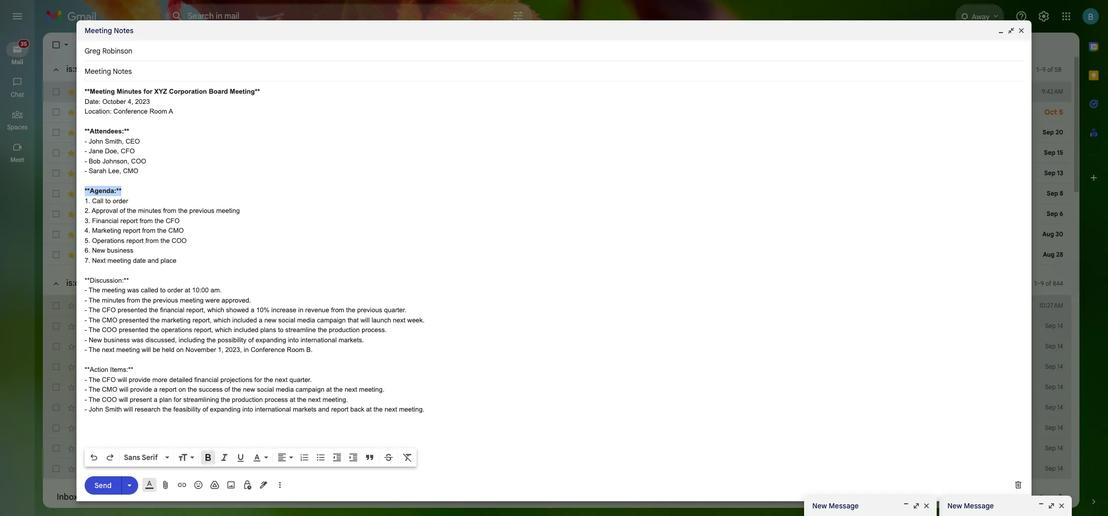 Task type: locate. For each thing, give the bounding box(es) containing it.
2 horizontal spatial conference
[[542, 302, 580, 311]]

3 sep 14 from the top
[[1046, 363, 1064, 371]]

Message Body text field
[[85, 87, 1024, 446]]

**action
[[85, 366, 108, 374]]

order inside **discussion:** - the meeting was called to order at 10:00 am. - the minutes from the previous meeting were approved. - the cfo presented the financial report, which showed a 10% increase in revenue from the previous quarter. - the cmo presented the marketing report, which included a new social media campaign that will launch next week. - the coo presented the operations report, which included plans to streamline the production process. - new business was discussed, including the possibility of expanding into international markets. - the next meeting will be held on november 1, 2023, in conference room b.
[[168, 287, 183, 294]]

2 horizontal spatial room
[[582, 302, 601, 311]]

0 horizontal spatial corporation
[[169, 88, 207, 95]]

7 sep 14 from the top
[[1046, 445, 1064, 453]]

meeting notes dialog
[[77, 20, 1032, 502]]

presented
[[118, 307, 147, 314], [119, 317, 149, 324], [119, 327, 148, 334]]

3 yelp row from the top
[[43, 245, 1072, 265]]

was
[[127, 287, 139, 294], [132, 337, 144, 344]]

main content
[[43, 33, 1080, 517]]

production up markets.
[[329, 327, 360, 334]]

– for is:starred
[[1039, 66, 1043, 73]]

possibility
[[218, 337, 247, 344]]

johnson, inside **attendees:** - john smith, ceo - jane doe, cfo - bob johnson, coo - sarah lee, cmo
[[102, 157, 129, 165]]

next right the 😆 image at the bottom
[[393, 317, 406, 324]]

quarter. up 😎 icon
[[384, 307, 407, 314]]

0 vertical spatial hey
[[228, 342, 240, 352]]

8 not important switch from the top
[[82, 342, 92, 352]]

1 yelp inland empire from the top
[[97, 128, 161, 137]]

cmo inside **agenda:** 1. call to order 2. approval of the minutes from the previous meeting 3. financial report from the cfo 4. marketing report from the cmo 5. operations report from the coo 6. new business 7. next meeting date and place
[[168, 227, 184, 235]]

pop out image
[[1008, 27, 1016, 35]]

xyz inside message body text box
[[154, 88, 167, 95]]

been
[[244, 87, 261, 96]]

1 vertical spatial close image
[[1058, 503, 1066, 511]]

chat
[[11, 91, 24, 98]]

1 horizontal spatial new message
[[948, 502, 995, 511]]

1 yelp row from the top
[[43, 143, 1072, 163]]

italic ‪(⌘i)‬ image
[[219, 453, 230, 463]]

and inside **agenda:** 1. call to order 2. approval of the minutes from the previous meeting 3. financial report from the cfo 4. marketing report from the cmo 5. operations report from the coo 6. new business 7. next meeting date and place
[[148, 257, 159, 265]]

1 vertical spatial smith,
[[681, 302, 701, 311]]

next up the markets
[[308, 396, 321, 404]]

6 not important switch from the top
[[82, 301, 92, 311]]

which
[[207, 307, 224, 314], [214, 317, 231, 324], [215, 327, 232, 334]]

your down indent less ‪(⌘[)‬ icon
[[336, 465, 351, 474]]

john inside **attendees:** - john smith, ceo - jane doe, cfo - bob johnson, coo - sarah lee, cmo
[[89, 138, 103, 145]]

hey left the can
[[219, 383, 230, 392]]

location: inside row
[[511, 302, 541, 311]]

6 14 from the top
[[1058, 425, 1064, 432]]

inland up 'approval'
[[113, 169, 135, 178]]

4 yelp inland empire from the top
[[97, 230, 161, 239]]

4 14 from the top
[[1058, 384, 1064, 391]]

**meeting inside message body text box
[[85, 88, 115, 95]]

0 horizontal spatial jane
[[89, 147, 103, 155]]

strikethrough ‪(⌘⇧x)‬ image
[[384, 453, 394, 463]]

inbox fingerlickin' wings in inland empire
[[201, 210, 344, 219]]

3 draft from the top
[[97, 342, 113, 352]]

not important switch
[[82, 107, 92, 117], [82, 148, 92, 158], [82, 189, 92, 199], [82, 230, 92, 240], [82, 250, 92, 260], [82, 301, 92, 311], [82, 321, 92, 332], [82, 342, 92, 352], [82, 362, 92, 372], [82, 383, 92, 393], [82, 403, 92, 413], [82, 444, 92, 454], [82, 464, 92, 475]]

1 vertical spatial room
[[582, 302, 601, 311]]

xyz right 4
[[154, 88, 167, 95]]

2 sep 14 from the top
[[1046, 343, 1064, 351]]

sep 14 for turtles
[[1046, 343, 1064, 351]]

on inside **action items:** - the cfo will provide more detailed financial projections for the next quarter. - the cmo will provide a report on the success of the new social media campaign at the next meeting. - the coo will present a plan for streamlining the production process at the next meeting. - john smith will research the feasibility of expanding into international markets and report back at the next meeting.
[[179, 386, 186, 394]]

1 horizontal spatial message
[[965, 502, 995, 511]]

1 horizontal spatial into
[[288, 337, 299, 344]]

to right 'plans'
[[278, 327, 284, 334]]

empire
[[137, 128, 161, 137], [137, 169, 161, 178], [137, 210, 161, 219], [320, 210, 344, 219], [137, 230, 161, 239]]

0 vertical spatial and
[[148, 257, 159, 265]]

notes
[[114, 26, 134, 35], [227, 302, 246, 311]]

1 horizontal spatial minimize image
[[1038, 503, 1046, 511]]

meeting. left we
[[399, 406, 425, 414]]

1 horizontal spatial meeting
[[199, 302, 225, 311]]

business
[[107, 247, 133, 255], [104, 337, 130, 344]]

in right wings
[[288, 210, 294, 219]]

success
[[199, 386, 223, 394]]

jane inside row
[[724, 302, 740, 311]]

inbox you've been invited to tableau cloud
[[201, 87, 340, 96]]

wings
[[266, 210, 286, 219]]

sep 14 inside draft row
[[1046, 363, 1064, 371]]

13 not important switch from the top
[[82, 464, 92, 475]]

aug inside yelp row
[[1044, 251, 1055, 259]]

1 not important switch from the top
[[82, 107, 92, 117]]

yelp inland empire for sep 13
[[97, 169, 161, 178]]

quarter. inside **discussion:** - the meeting was called to order at 10:00 am. - the minutes from the previous meeting were approved. - the cfo presented the financial report, which showed a 10% increase in revenue from the previous quarter. - the cmo presented the marketing report, which included a new social media campaign that will launch next week. - the coo presented the operations report, which included plans to streamline the production process. - new business was discussed, including the possibility of expanding into international markets. - the next meeting will be held on november 1, 2023, in conference room b.
[[384, 307, 407, 314]]

meeting up the items:**
[[116, 346, 140, 354]]

2 message from the left
[[965, 502, 995, 511]]

yelp inland empire up the marketing
[[97, 210, 161, 219]]

inbox left the "you've"
[[201, 88, 216, 95]]

10:27 am
[[1040, 302, 1064, 310]]

spaces heading
[[0, 123, 35, 132]]

**meeting up 'plans'
[[253, 302, 286, 311]]

1 horizontal spatial meeting.
[[359, 386, 385, 394]]

and right date
[[148, 257, 159, 265]]

not important switch for 1st "yelp inland empire" 'row' from the bottom of the main content containing is:starred
[[82, 230, 92, 240]]

1 vertical spatial –
[[1037, 280, 1041, 288]]

report right the marketing
[[123, 227, 140, 235]]

notes inside dialog
[[114, 26, 134, 35]]

6 sep 14 from the top
[[1046, 425, 1064, 432]]

1 horizontal spatial new
[[265, 317, 277, 324]]

new
[[92, 247, 105, 255], [89, 337, 102, 344], [813, 502, 828, 511], [948, 502, 963, 511]]

remove formatting ‪(⌘\)‬ image
[[403, 453, 413, 463]]

3 yelp inland empire from the top
[[97, 210, 161, 219]]

2 14 from the top
[[1058, 343, 1064, 351]]

2023 inside date: october 4, 2023 location: conference room a
[[135, 98, 150, 105]]

room inside **discussion:** - the meeting was called to order at 10:00 am. - the minutes from the previous meeting were approved. - the cfo presented the financial report, which showed a 10% increase in revenue from the previous quarter. - the cmo presented the marketing report, which included a new social media campaign that will launch next week. - the coo presented the operations report, which included plans to streamline the production process. - new business was discussed, including the possibility of expanding into international markets. - the next meeting will be held on november 1, 2023, in conference room b.
[[287, 346, 305, 354]]

on right 'held'
[[176, 346, 184, 354]]

**attendees:** - john smith, ceo - jane doe, cfo - bob johnson, coo - sarah lee, cmo
[[85, 128, 146, 175]]

that inside row
[[305, 322, 318, 331]]

inbox left send button
[[57, 493, 78, 503]]

0 horizontal spatial international
[[255, 406, 291, 414]]

markets
[[293, 406, 317, 414]]

minimize image
[[998, 27, 1006, 35]]

inbox inside 'inbox fingerlickin' wings in inland empire'
[[201, 210, 216, 218]]

campaign inside **discussion:** - the meeting was called to order at 10:00 am. - the minutes from the previous meeting were approved. - the cfo presented the financial report, which showed a 10% increase in revenue from the previous quarter. - the cmo presented the marketing report, which included a new social media campaign that will launch next week. - the coo presented the operations report, which included plans to streamline the production process. - new business was discussed, including the possibility of expanding into international markets. - the next meeting will be held on november 1, 2023, in conference room b.
[[317, 317, 346, 324]]

1 vertical spatial new
[[243, 386, 255, 394]]

0 vertical spatial **meeting
[[85, 88, 115, 95]]

notes for meeting notes
[[114, 26, 134, 35]]

1 horizontal spatial smith,
[[681, 302, 701, 311]]

1 vertical spatial 4,
[[485, 302, 491, 311]]

tableau left the me
[[97, 87, 122, 96]]

important because you marked it as important. switch down 1.
[[82, 209, 92, 219]]

2 hats from the left
[[221, 322, 236, 331]]

conference
[[113, 108, 148, 115], [542, 302, 580, 311], [251, 346, 285, 354]]

october
[[102, 98, 126, 105], [456, 302, 483, 311]]

1 horizontal spatial a
[[602, 302, 607, 311]]

inland down financial
[[113, 230, 135, 239]]

in up - hats off to you for pulling that 2 hour presentation
[[298, 307, 304, 314]]

corporation left the "you've"
[[169, 88, 207, 95]]

inbox inside the inbox you've been invited to tableau cloud
[[201, 88, 216, 95]]

meeting notes - **meeting minutes for xyz corporation board meeting** date: october 4, 2023  location: conference room a **attendees:** - john smith, ceo - jane doe,  cfo - bob johnson, coo - sarah lee, cmo **agenda:**
[[199, 302, 942, 311]]

4 row from the top
[[43, 296, 1072, 316]]

1 new message from the left
[[813, 502, 859, 511]]

you down 10%
[[257, 322, 268, 331]]

0 vertical spatial location:
[[85, 108, 112, 115]]

draft for grill
[[97, 383, 113, 392]]

notes up the off
[[227, 302, 246, 311]]

production
[[329, 327, 360, 334], [232, 396, 263, 404]]

coo inside **attendees:** - john smith, ceo - jane doe, cfo - bob johnson, coo - sarah lee, cmo
[[131, 157, 146, 165]]

sans serif
[[124, 454, 158, 463]]

international down process
[[255, 406, 291, 414]]

0 vertical spatial john
[[89, 138, 103, 145]]

1 vertical spatial minutes
[[288, 302, 314, 311]]

2 vertical spatial in
[[244, 346, 249, 354]]

sans serif option
[[122, 453, 163, 463]]

row containing yelp inland empire
[[43, 204, 1072, 225]]

1 horizontal spatial notes
[[227, 302, 246, 311]]

1 vertical spatial meeting**
[[402, 302, 435, 311]]

mail, 35 unread messages image
[[17, 42, 29, 52]]

and right the markets
[[318, 406, 330, 414]]

operations
[[161, 327, 192, 334]]

0 vertical spatial 1
[[1037, 66, 1039, 73]]

me
[[126, 87, 136, 96]]

0 horizontal spatial lee,
[[108, 167, 121, 175]]

14 for friday
[[1058, 465, 1064, 473]]

meeting
[[85, 26, 112, 35], [199, 302, 225, 311]]

1 minimize image from the left
[[903, 503, 911, 511]]

undo ‪(⌘z)‬ image
[[89, 453, 99, 463]]

aug left '28'
[[1044, 251, 1055, 259]]

2 vertical spatial conference
[[251, 346, 285, 354]]

3 14 from the top
[[1058, 363, 1064, 371]]

minutes down the **discussion:**
[[102, 297, 125, 304]]

2 horizontal spatial previous
[[357, 307, 382, 314]]

hey for hey ximmy i cant remember, do you like turtles?
[[228, 342, 240, 352]]

not important switch for row containing yelp
[[82, 107, 92, 117]]

not important switch for fifth row from the bottom of the main content containing is:starred
[[82, 342, 92, 352]]

october inside row
[[456, 302, 483, 311]]

9:42 am
[[1042, 88, 1064, 95]]

pop out image for close image corresponding to new message
[[1048, 503, 1056, 511]]

844
[[1054, 280, 1064, 288]]

of left 844
[[1046, 280, 1052, 288]]

minutes inside message body text box
[[117, 88, 142, 95]]

can
[[232, 383, 244, 392]]

0 horizontal spatial and
[[148, 257, 159, 265]]

0 horizontal spatial minutes
[[102, 297, 125, 304]]

**attendees:** inside row
[[609, 302, 656, 311]]

2 draft from the top
[[97, 322, 113, 331]]

draft for hats
[[97, 322, 113, 331]]

spooky season
[[199, 444, 247, 454]]

0 vertical spatial a
[[169, 108, 173, 115]]

1 important because you marked it as important. switch from the top
[[82, 87, 92, 97]]

meeting. right about
[[323, 396, 348, 404]]

10%
[[256, 307, 270, 314]]

cfo inside **action items:** - the cfo will provide more detailed financial projections for the next quarter. - the cmo will provide a report on the success of the new social media campaign at the next meeting. - the coo will present a plan for streamlining the production process at the next meeting. - john smith will research the feasibility of expanding into international markets and report back at the next meeting.
[[102, 376, 116, 384]]

inbox for inbox fingerlickin' wings in inland empire
[[201, 210, 216, 218]]

8 yelp from the top
[[97, 251, 112, 260]]

meeting** left invited
[[230, 88, 260, 95]]

smith, inside row
[[681, 302, 701, 311]]

14 inside sep 14 row
[[1058, 425, 1064, 432]]

4 draft from the top
[[97, 363, 113, 372]]

new up 'plans'
[[265, 317, 277, 324]]

formatting options toolbar
[[85, 449, 417, 467]]

location: inside date: october 4, 2023 location: conference room a
[[85, 108, 112, 115]]

meeting left date
[[108, 257, 131, 265]]

Search in mail search field
[[165, 4, 533, 29]]

not important switch inside draft row
[[82, 362, 92, 372]]

which up possibility
[[215, 327, 232, 334]]

0 vertical spatial minutes
[[117, 88, 142, 95]]

1 horizontal spatial hats
[[221, 322, 236, 331]]

0 vertical spatial you
[[257, 322, 268, 331]]

business up the items:**
[[104, 337, 130, 344]]

you've
[[221, 87, 242, 96]]

9 the from the top
[[89, 396, 100, 404]]

meeting** inside row
[[402, 302, 435, 311]]

sarah inside row
[[848, 302, 866, 311]]

ceo inside main content
[[703, 302, 717, 311]]

draft for turtles
[[97, 342, 113, 352]]

1 vertical spatial bob
[[779, 302, 792, 311]]

9 left 844
[[1041, 280, 1045, 288]]

1 for is:drafts
[[1035, 280, 1037, 288]]

2 yelp row from the top
[[43, 184, 1072, 204]]

1 vertical spatial conference
[[542, 302, 580, 311]]

and inside **action items:** - the cfo will provide more detailed financial projections for the next quarter. - the cmo will provide a report on the success of the new social media campaign at the next meeting. - the coo will present a plan for streamlining the production process at the next meeting. - john smith will research the feasibility of expanding into international markets and report back at the next meeting.
[[318, 406, 330, 414]]

2 pop out image from the left
[[1048, 503, 1056, 511]]

0 vertical spatial –
[[1039, 66, 1043, 73]]

0 vertical spatial inbox
[[201, 88, 216, 95]]

your up process
[[274, 383, 289, 392]]

important because you marked it as important. switch
[[82, 87, 92, 97], [82, 128, 92, 138], [82, 168, 92, 179], [82, 209, 92, 219]]

insert files using drive image
[[210, 481, 220, 491]]

new message for minimize icon associated with close icon
[[813, 502, 859, 511]]

**agenda:** inside row
[[902, 302, 942, 311]]

discuss
[[513, 404, 537, 413]]

social up process
[[257, 386, 274, 394]]

redo ‪(⌘y)‬ image
[[105, 453, 115, 463]]

10 not important switch from the top
[[82, 383, 92, 393]]

new message
[[813, 502, 859, 511], [948, 502, 995, 511]]

media inside **discussion:** - the meeting was called to order at 10:00 am. - the minutes from the previous meeting were approved. - the cfo presented the financial report, which showed a 10% increase in revenue from the previous quarter. - the cmo presented the marketing report, which included a new social media campaign that will launch next week. - the coo presented the operations report, which included plans to streamline the production process. - new business was discussed, including the possibility of expanding into international markets. - the next meeting will be held on november 1, 2023, in conference room b.
[[297, 317, 315, 324]]

4 important because you marked it as important. switch from the top
[[82, 209, 92, 219]]

is:starred button
[[46, 59, 107, 80]]

9
[[1043, 66, 1046, 73], [1041, 280, 1045, 288]]

9 for is:starred
[[1043, 66, 1046, 73]]

of left 58
[[1048, 66, 1054, 73]]

i for can
[[246, 383, 248, 392]]

order inside **agenda:** 1. call to order 2. approval of the minutes from the previous meeting 3. financial report from the cfo 4. marketing report from the cmo 5. operations report from the coo 6. new business 7. next meeting date and place
[[113, 197, 128, 205]]

ceo inside **attendees:** - john smith, ceo - jane doe, cfo - bob johnson, coo - sarah lee, cmo
[[126, 138, 140, 145]]

10:00
[[192, 287, 209, 294]]

1 vertical spatial expanding
[[210, 406, 241, 414]]

0 horizontal spatial media
[[276, 386, 294, 394]]

previous
[[189, 207, 214, 215], [153, 297, 178, 304], [357, 307, 382, 314]]

1 vertical spatial financial
[[194, 376, 219, 384]]

poll: favorite horror movie?
[[263, 444, 357, 454]]

hey right 1,
[[228, 342, 240, 352]]

of right 'approval'
[[120, 207, 125, 215]]

**meeting minutes for xyz corporation board meeting**
[[85, 88, 260, 95]]

0 vertical spatial **agenda:**
[[85, 187, 122, 195]]

meeting down am.
[[199, 302, 225, 311]]

0 horizontal spatial that
[[305, 322, 318, 331]]

5 not important switch from the top
[[82, 250, 92, 260]]

message for minimize icon associated with close icon
[[829, 502, 859, 511]]

0 horizontal spatial financial
[[160, 307, 185, 314]]

2 vertical spatial room
[[287, 346, 305, 354]]

–
[[1039, 66, 1043, 73], [1037, 280, 1041, 288]]

cmo
[[123, 167, 139, 175], [168, 227, 184, 235], [884, 302, 900, 311], [102, 317, 117, 324], [102, 386, 117, 394]]

on inside **discussion:** - the meeting was called to order at 10:00 am. - the minutes from the previous meeting were approved. - the cfo presented the financial report, which showed a 10% increase in revenue from the previous quarter. - the cmo presented the marketing report, which included a new social media campaign that will launch next week. - the coo presented the operations report, which included plans to streamline the production process. - new business was discussed, including the possibility of expanding into international markets. - the next meeting will be held on november 1, 2023, in conference room b.
[[176, 346, 184, 354]]

main content containing is:starred
[[43, 33, 1080, 517]]

pop out image
[[913, 503, 921, 511], [1048, 503, 1056, 511]]

bulleted list ‪(⌘⇧8)‬ image
[[316, 453, 326, 463]]

insert emoji ‪(⌘⇧2)‬ image
[[193, 481, 204, 491]]

yelp
[[97, 108, 112, 117], [97, 128, 112, 137], [97, 148, 112, 158], [97, 169, 112, 178], [97, 189, 112, 198], [97, 210, 112, 219], [97, 230, 112, 239], [97, 251, 112, 260]]

was left called
[[127, 287, 139, 294]]

sep 6
[[1047, 210, 1064, 218]]

into down "streamline"
[[288, 337, 299, 344]]

not important switch for 6th row from the bottom of the main content containing is:starred
[[82, 321, 92, 332]]

board inside message body text box
[[209, 88, 228, 95]]

2 the from the top
[[89, 297, 100, 304]]

1
[[1037, 66, 1039, 73], [1035, 280, 1037, 288]]

of right possibility
[[248, 337, 254, 344]]

1 pop out image from the left
[[913, 503, 921, 511]]

2 new message from the left
[[948, 502, 995, 511]]

cfo inside **attendees:** - john smith, ceo - jane doe, cfo - bob johnson, coo - sarah lee, cmo
[[121, 147, 135, 155]]

2023
[[135, 98, 150, 105], [493, 302, 509, 311]]

1 horizontal spatial previous
[[189, 207, 214, 215]]

sans
[[124, 454, 140, 463]]

14 for project
[[1058, 404, 1064, 412]]

board up launch
[[381, 302, 401, 311]]

cfo inside **discussion:** - the meeting was called to order at 10:00 am. - the minutes from the previous meeting were approved. - the cfo presented the financial report, which showed a 10% increase in revenue from the previous quarter. - the cmo presented the marketing report, which included a new social media campaign that will launch next week. - the coo presented the operations report, which included plans to streamline the production process. - new business was discussed, including the possibility of expanding into international markets. - the next meeting will be held on november 1, 2023, in conference room b.
[[102, 307, 116, 314]]

next
[[393, 317, 406, 324], [102, 346, 114, 354], [275, 376, 288, 384], [345, 386, 357, 394], [308, 396, 321, 404], [385, 406, 397, 414]]

which down showed
[[214, 317, 231, 324]]

campaign inside **action items:** - the cfo will provide more detailed financial projections for the next quarter. - the cmo will provide a report on the success of the new social media campaign at the next meeting. - the coo will present a plan for streamlining the production process at the next meeting. - john smith will research the feasibility of expanding into international markets and report back at the next meeting.
[[296, 386, 325, 394]]

0 horizontal spatial 4,
[[128, 98, 133, 105]]

sep inside draft row
[[1046, 363, 1056, 371]]

2 not important switch from the top
[[82, 148, 92, 158]]

coo inside **discussion:** - the meeting was called to order at 10:00 am. - the minutes from the previous meeting were approved. - the cfo presented the financial report, which showed a 10% increase in revenue from the previous quarter. - the cmo presented the marketing report, which included a new social media campaign that will launch next week. - the coo presented the operations report, which included plans to streamline the production process. - new business was discussed, including the possibility of expanding into international markets. - the next meeting will be held on november 1, 2023, in conference room b.
[[102, 327, 117, 334]]

1 vertical spatial inbox
[[201, 210, 216, 218]]

navigation
[[0, 33, 36, 517]]

0 horizontal spatial minimize image
[[903, 503, 911, 511]]

indent less ‪(⌘[)‬ image
[[332, 453, 342, 463]]

previous down called
[[153, 297, 178, 304]]

0 horizontal spatial expanding
[[210, 406, 241, 414]]

of inside **discussion:** - the meeting was called to order at 10:00 am. - the minutes from the previous meeting were approved. - the cfo presented the financial report, which showed a 10% increase in revenue from the previous quarter. - the cmo presented the marketing report, which included a new social media campaign that will launch next week. - the coo presented the operations report, which included plans to streamline the production process. - new business was discussed, including the possibility of expanding into international markets. - the next meeting will be held on november 1, 2023, in conference room b.
[[248, 337, 254, 344]]

6 the from the top
[[89, 346, 100, 354]]

1 horizontal spatial minutes
[[288, 302, 314, 311]]

a left 10%
[[251, 307, 255, 314]]

2 yelp inland empire row from the top
[[43, 163, 1072, 184]]

more send options image
[[125, 481, 135, 491]]

advanced search options image
[[508, 6, 529, 26]]

1 sep 14 from the top
[[1046, 322, 1064, 330]]

0 vertical spatial order
[[113, 197, 128, 205]]

row
[[43, 82, 1072, 102], [43, 102, 1072, 122], [43, 204, 1072, 225], [43, 296, 1072, 316], [43, 316, 1072, 337], [43, 337, 1072, 357], [43, 378, 1072, 398], [43, 398, 1072, 418], [43, 439, 1072, 459], [43, 459, 1072, 480]]

yelp inland empire row
[[43, 122, 1072, 143], [43, 163, 1072, 184], [43, 225, 1072, 245]]

insert photo image
[[226, 481, 236, 491]]

included up possibility
[[234, 327, 259, 334]]

1 horizontal spatial bob
[[779, 302, 792, 311]]

2 yelp from the top
[[97, 128, 112, 137]]

tableau , me 4
[[97, 87, 142, 96]]

12 not important switch from the top
[[82, 444, 92, 454]]

8 14 from the top
[[1058, 465, 1064, 473]]

a right schedule
[[470, 404, 474, 413]]

0 horizontal spatial bob
[[89, 157, 101, 165]]

3 yelp inland empire row from the top
[[43, 225, 1072, 245]]

10 row from the top
[[43, 459, 1072, 480]]

financial up marketing
[[160, 307, 185, 314]]

7 not important switch from the top
[[82, 321, 92, 332]]

0 vertical spatial 4,
[[128, 98, 133, 105]]

4 sep 14 from the top
[[1046, 384, 1064, 391]]

minutes
[[117, 88, 142, 95], [288, 302, 314, 311]]

of down streamlining
[[203, 406, 208, 414]]

presentation
[[342, 322, 383, 331]]

for right plan
[[174, 396, 182, 404]]

business down operations
[[107, 247, 133, 255]]

minimize image
[[903, 503, 911, 511], [1038, 503, 1046, 511]]

minutes up - hats off to you for pulling that 2 hour presentation
[[288, 302, 314, 311]]

campaign
[[317, 317, 346, 324], [296, 386, 325, 394]]

weekend!
[[284, 465, 315, 474]]

cant
[[268, 342, 282, 352]]

1 14 from the top
[[1058, 322, 1064, 330]]

you
[[257, 322, 268, 331], [331, 342, 342, 352]]

tab list
[[1080, 33, 1109, 480]]

off
[[237, 322, 247, 331]]

numbered list ‪(⌘⇧7)‬ image
[[300, 453, 310, 463]]

0 horizontal spatial previous
[[153, 297, 178, 304]]

fingerlickin'
[[221, 210, 264, 219]]

8 sep 14 from the top
[[1046, 465, 1064, 473]]

quarter. inside **action items:** - the cfo will provide more detailed financial projections for the next quarter. - the cmo will provide a report on the success of the new social media campaign at the next meeting. - the coo will present a plan for streamlining the production process at the next meeting. - john smith will research the feasibility of expanding into international markets and report back at the next meeting.
[[290, 376, 312, 384]]

1 vertical spatial board
[[381, 302, 401, 311]]

3 important because you marked it as important. switch from the top
[[82, 168, 92, 179]]

9 not important switch from the top
[[82, 362, 92, 372]]

4 not important switch from the top
[[82, 230, 92, 240]]

14 for spooky season
[[1058, 445, 1064, 453]]

2 important because you marked it as important. switch from the top
[[82, 128, 92, 138]]

2 minimize image from the left
[[1038, 503, 1046, 511]]

new inside **agenda:** 1. call to order 2. approval of the minutes from the previous meeting 3. financial report from the cfo 4. marketing report from the cmo 5. operations report from the coo 6. new business 7. next meeting date and place
[[92, 247, 105, 255]]

1 horizontal spatial lee,
[[868, 302, 882, 311]]

notes for meeting notes - **meeting minutes for xyz corporation board meeting** date: october 4, 2023  location: conference room a **attendees:** - john smith, ceo - jane doe,  cfo - bob johnson, coo - sarah lee, cmo **agenda:**
[[227, 302, 246, 311]]

social down the increase
[[279, 317, 295, 324]]

– left 58
[[1039, 66, 1043, 73]]

jane inside **attendees:** - john smith, ceo - jane doe, cfo - bob johnson, coo - sarah lee, cmo
[[89, 147, 103, 155]]

0 vertical spatial yelp inland empire row
[[43, 122, 1072, 143]]

11 not important switch from the top
[[82, 403, 92, 413]]

2 yelp inland empire from the top
[[97, 169, 161, 178]]

0 vertical spatial on
[[176, 346, 184, 354]]

meeting**
[[230, 88, 260, 95], [402, 302, 435, 311]]

1 vertical spatial international
[[255, 406, 291, 414]]

at down grill?
[[290, 396, 295, 404]]

i
[[264, 342, 266, 352], [246, 383, 248, 392]]

cmo inside **discussion:** - the meeting was called to order at 10:00 am. - the minutes from the previous meeting were approved. - the cfo presented the financial report, which showed a 10% increase in revenue from the previous quarter. - the cmo presented the marketing report, which included a new social media campaign that will launch next week. - the coo presented the operations report, which included plans to streamline the production process. - new business was discussed, including the possibility of expanding into international markets. - the next meeting will be held on november 1, 2023, in conference room b.
[[102, 317, 117, 324]]

report up date
[[126, 237, 144, 245]]

previous left fingerlickin'
[[189, 207, 214, 215]]

0 horizontal spatial **attendees:**
[[85, 128, 129, 135]]

campaign up about
[[296, 386, 325, 394]]

for right the can
[[255, 376, 262, 384]]

sep inside row
[[1046, 425, 1056, 432]]

quarter. up about
[[290, 376, 312, 384]]

0 vertical spatial quarter.
[[384, 307, 407, 314]]

yelp inland empire up call
[[97, 169, 161, 178]]

close image
[[1018, 27, 1026, 35], [1058, 503, 1066, 511]]

8 the from the top
[[89, 386, 100, 394]]

cfo
[[121, 147, 135, 155], [166, 217, 180, 225], [758, 302, 772, 311], [102, 307, 116, 314], [102, 376, 116, 384]]

7 draft from the top
[[97, 444, 113, 454]]

sep 14 for friday
[[1046, 465, 1064, 473]]

0 vertical spatial i
[[264, 342, 266, 352]]

**meeting left ,
[[85, 88, 115, 95]]

important because you marked it as important. switch for second "yelp inland empire" 'row' from the bottom of the main content containing is:starred
[[82, 168, 92, 179]]

financial
[[160, 307, 185, 314], [194, 376, 219, 384]]

1 horizontal spatial **agenda:**
[[902, 302, 942, 311]]

important because you marked it as important. switch down is:starred
[[82, 87, 92, 97]]

2 vertical spatial meeting.
[[399, 406, 425, 414]]

0 horizontal spatial close image
[[1018, 27, 1026, 35]]

0 horizontal spatial message
[[829, 502, 859, 511]]

discussed,
[[146, 337, 177, 344]]

4.
[[85, 227, 90, 235]]

hour
[[325, 322, 340, 331]]

14 for grill
[[1058, 384, 1064, 391]]

media inside **action items:** - the cfo will provide more detailed financial projections for the next quarter. - the cmo will provide a report on the success of the new social media campaign at the next meeting. - the coo will present a plan for streamlining the production process at the next meeting. - john smith will research the feasibility of expanding into international markets and report back at the next meeting.
[[276, 386, 294, 394]]

expanding
[[256, 337, 286, 344], [210, 406, 241, 414]]

new inside **action items:** - the cfo will provide more detailed financial projections for the next quarter. - the cmo will provide a report on the success of the new social media campaign at the next meeting. - the coo will present a plan for streamlining the production process at the next meeting. - john smith will research the feasibility of expanding into international markets and report back at the next meeting.
[[243, 386, 255, 394]]

week.
[[408, 317, 425, 324]]

media up process
[[276, 386, 294, 394]]

xyz up the hour
[[326, 302, 339, 311]]

1 message from the left
[[829, 502, 859, 511]]

close image for meeting notes
[[1018, 27, 1026, 35]]

campaign down revenue
[[317, 317, 346, 324]]

not important switch for 7th row from the bottom of the main content containing is:starred
[[82, 301, 92, 311]]

john inside **action items:** - the cfo will provide more detailed financial projections for the next quarter. - the cmo will provide a report on the success of the new social media campaign at the next meeting. - the coo will present a plan for streamlining the production process at the next meeting. - john smith will research the feasibility of expanding into international markets and report back at the next meeting.
[[89, 406, 103, 414]]

2 row from the top
[[43, 102, 1072, 122]]

hey for hey can i borrow your grill?
[[219, 383, 230, 392]]

report
[[120, 217, 138, 225], [123, 227, 140, 235], [126, 237, 144, 245], [159, 386, 177, 394], [331, 406, 349, 414]]

28
[[1057, 251, 1064, 259]]

1 draft from the top
[[97, 302, 113, 311]]

order left the 10:00
[[168, 287, 183, 294]]

5 draft from the top
[[97, 383, 113, 392]]

yelp inland empire down financial
[[97, 230, 161, 239]]

new inside **discussion:** - the meeting was called to order at 10:00 am. - the minutes from the previous meeting were approved. - the cfo presented the financial report, which showed a 10% increase in revenue from the previous quarter. - the cmo presented the marketing report, which included a new social media campaign that will launch next week. - the coo presented the operations report, which included plans to streamline the production process. - new business was discussed, including the possibility of expanding into international markets. - the next meeting will be held on november 1, 2023, in conference room b.
[[89, 337, 102, 344]]

4, inside row
[[485, 302, 491, 311]]

5 sep 14 from the top
[[1046, 404, 1064, 412]]

doe, inside row
[[741, 302, 756, 311]]

not important switch for draft row
[[82, 362, 92, 372]]

for
[[144, 88, 153, 95], [315, 302, 325, 311], [270, 322, 279, 331], [255, 376, 262, 384], [174, 396, 182, 404]]

0 vertical spatial bob
[[89, 157, 101, 165]]

of right 'back'
[[365, 404, 372, 413]]

3.
[[85, 217, 90, 225]]

0 horizontal spatial quarter.
[[290, 376, 312, 384]]

**action items:** - the cfo will provide more detailed financial projections for the next quarter. - the cmo will provide a report on the success of the new social media campaign at the next meeting. - the coo will present a plan for streamlining the production process at the next meeting. - john smith will research the feasibility of expanding into international markets and report back at the next meeting.
[[85, 366, 425, 414]]

of
[[1048, 66, 1054, 73], [120, 207, 125, 215], [1046, 280, 1052, 288], [248, 337, 254, 344], [225, 386, 230, 394], [365, 404, 372, 413], [203, 406, 208, 414]]

0 vertical spatial production
[[329, 327, 360, 334]]

7 14 from the top
[[1058, 445, 1064, 453]]

sep 14 for project
[[1046, 404, 1064, 412]]

quarter.
[[384, 307, 407, 314], [290, 376, 312, 384]]

included down showed
[[232, 317, 257, 324]]

1 row from the top
[[43, 82, 1072, 102]]

board inside row
[[381, 302, 401, 311]]

important because you marked it as important. switch up 1.
[[82, 168, 92, 179]]

2023,
[[225, 346, 242, 354]]

the
[[89, 287, 100, 294], [89, 297, 100, 304], [89, 307, 100, 314], [89, 317, 100, 324], [89, 327, 100, 334], [89, 346, 100, 354], [89, 376, 100, 384], [89, 386, 100, 394], [89, 396, 100, 404]]

which down were
[[207, 307, 224, 314]]

0 horizontal spatial **agenda:**
[[85, 187, 122, 195]]

1 vertical spatial xyz
[[326, 302, 339, 311]]

1 vertical spatial i
[[246, 383, 248, 392]]

of inside row
[[365, 404, 372, 413]]

14
[[1058, 322, 1064, 330], [1058, 343, 1064, 351], [1058, 363, 1064, 371], [1058, 384, 1064, 391], [1058, 404, 1064, 412], [1058, 425, 1064, 432], [1058, 445, 1064, 453], [1058, 465, 1064, 473]]

5 the from the top
[[89, 327, 100, 334]]

1 horizontal spatial close image
[[1058, 503, 1066, 511]]

4 the from the top
[[89, 317, 100, 324]]

1 vertical spatial aug
[[1044, 251, 1055, 259]]

7 the from the top
[[89, 376, 100, 384]]

john
[[89, 138, 103, 145], [663, 302, 679, 311], [89, 406, 103, 414]]

58
[[1055, 66, 1062, 73]]

0 vertical spatial expanding
[[256, 337, 286, 344]]

0 horizontal spatial i
[[246, 383, 248, 392]]

yelp inland empire
[[97, 128, 161, 137], [97, 169, 161, 178], [97, 210, 161, 219], [97, 230, 161, 239]]

0 horizontal spatial ceo
[[126, 138, 140, 145]]

location:
[[85, 108, 112, 115], [511, 302, 541, 311]]

meeting inside row
[[199, 302, 225, 311]]

draft for friday
[[97, 465, 113, 474]]

3 row from the top
[[43, 204, 1072, 225]]

1 vertical spatial meeting.
[[323, 396, 348, 404]]

8 draft from the top
[[97, 465, 113, 474]]

order up 'approval'
[[113, 197, 128, 205]]

0 vertical spatial room
[[150, 108, 167, 115]]

minimize image for close icon
[[903, 503, 911, 511]]

6 draft from the top
[[97, 404, 113, 413]]

from
[[163, 207, 177, 215], [140, 217, 153, 225], [142, 227, 155, 235], [146, 237, 159, 245], [127, 297, 140, 304], [331, 307, 345, 314]]

business inside **agenda:** 1. call to order 2. approval of the minutes from the previous meeting 3. financial report from the cfo 4. marketing report from the cmo 5. operations report from the coo 6. new business 7. next meeting date and place
[[107, 247, 133, 255]]

new inside **discussion:** - the meeting was called to order at 10:00 am. - the minutes from the previous meeting were approved. - the cfo presented the financial report, which showed a 10% increase in revenue from the previous quarter. - the cmo presented the marketing report, which included a new social media campaign that will launch next week. - the coo presented the operations report, which included plans to streamline the production process. - new business was discussed, including the possibility of expanding into international markets. - the next meeting will be held on november 1, 2023, in conference room b.
[[265, 317, 277, 324]]

0 horizontal spatial your
[[274, 383, 289, 392]]

bold ‪(⌘b)‬ image
[[203, 453, 213, 463]]

items:**
[[110, 366, 133, 374]]

sep 14 for hats
[[1046, 322, 1064, 330]]

0 horizontal spatial date:
[[85, 98, 101, 105]]

international inside **action items:** - the cfo will provide more detailed financial projections for the next quarter. - the cmo will provide a report on the success of the new social media campaign at the next meeting. - the coo will present a plan for streamlining the production process at the next meeting. - john smith will research the feasibility of expanding into international markets and report back at the next meeting.
[[255, 406, 291, 414]]

9 row from the top
[[43, 439, 1072, 459]]

minutes right 'approval'
[[138, 207, 161, 215]]

i left cant on the left bottom of page
[[264, 342, 266, 352]]

yelp row
[[43, 143, 1072, 163], [43, 184, 1072, 204], [43, 245, 1072, 265]]

0 horizontal spatial xyz
[[154, 88, 167, 95]]

minutes up date: october 4, 2023 location: conference room a
[[117, 88, 142, 95]]

– left 844
[[1037, 280, 1041, 288]]

i right the can
[[246, 383, 248, 392]]

cmo inside row
[[884, 302, 900, 311]]

indent more ‪(⌘])‬ image
[[349, 453, 359, 463]]

5 14 from the top
[[1058, 404, 1064, 412]]

smith
[[105, 406, 122, 414]]

**discussion:** - the meeting was called to order at 10:00 am. - the minutes from the previous meeting were approved. - the cfo presented the financial report, which showed a 10% increase in revenue from the previous quarter. - the cmo presented the marketing report, which included a new social media campaign that will launch next week. - the coo presented the operations report, which included plans to streamline the production process. - new business was discussed, including the possibility of expanding into international markets. - the next meeting will be held on november 1, 2023, in conference room b.
[[85, 277, 425, 354]]

1 left 58
[[1037, 66, 1039, 73]]

1 vertical spatial quarter.
[[290, 376, 312, 384]]



Task type: describe. For each thing, give the bounding box(es) containing it.
i
[[229, 404, 231, 413]]

a down 10%
[[259, 317, 263, 324]]

increase
[[272, 307, 297, 314]]

inland right wings
[[296, 210, 318, 219]]

1 vertical spatial johnson,
[[794, 302, 823, 311]]

project - i have some concerns about the direction of the project. can we schedule a  meeting to discuss further?
[[199, 404, 565, 413]]

message for close image corresponding to new message's minimize icon
[[965, 502, 995, 511]]

refresh image
[[82, 40, 92, 50]]

streamlining
[[183, 396, 219, 404]]

draft for meeting notes
[[97, 302, 113, 311]]

pop out image for close icon
[[913, 503, 921, 511]]

send button
[[85, 477, 121, 495]]

important because you marked it as important. switch for 1st "yelp inland empire" 'row'
[[82, 128, 92, 138]]

meet heading
[[0, 156, 35, 164]]

expanding inside **discussion:** - the meeting was called to order at 10:00 am. - the minutes from the previous meeting were approved. - the cfo presented the financial report, which showed a 10% increase in revenue from the previous quarter. - the cmo presented the marketing report, which included a new social media campaign that will launch next week. - the coo presented the operations report, which included plans to streamline the production process. - new business was discussed, including the possibility of expanding into international markets. - the next meeting will be held on november 1, 2023, in conference room b.
[[256, 337, 286, 344]]

report left 'back'
[[331, 406, 349, 414]]

business inside **discussion:** - the meeting was called to order at 10:00 am. - the minutes from the previous meeting were approved. - the cfo presented the financial report, which showed a 10% increase in revenue from the previous quarter. - the cmo presented the marketing report, which included a new social media campaign that will launch next week. - the coo presented the operations report, which included plans to streamline the production process. - new business was discussed, including the possibility of expanding into international markets. - the next meeting will be held on november 1, 2023, in conference room b.
[[104, 337, 130, 344]]

feasibility
[[174, 406, 201, 414]]

7.
[[85, 257, 90, 265]]

wonderful
[[250, 465, 282, 474]]

**attendees:** inside **attendees:** - john smith, ceo - jane doe, cfo - bob johnson, coo - sarah lee, cmo
[[85, 128, 129, 135]]

doe, inside **attendees:** - john smith, ceo - jane doe, cfo - bob johnson, coo - sarah lee, cmo
[[105, 147, 119, 155]]

cloud
[[321, 87, 340, 96]]

😆 image
[[383, 323, 391, 332]]

some
[[250, 404, 268, 413]]

not important switch for seventh row from the top
[[82, 383, 92, 393]]

cmo inside **action items:** - the cfo will provide more detailed financial projections for the next quarter. - the cmo will provide a report on the success of the new social media campaign at the next meeting. - the coo will present a plan for streamlining the production process at the next meeting. - john smith will research the feasibility of expanding into international markets and report back at the next meeting.
[[102, 386, 117, 394]]

process
[[265, 396, 288, 404]]

empire for aug 30
[[137, 230, 161, 239]]

financial inside **action items:** - the cfo will provide more detailed financial projections for the next quarter. - the cmo will provide a report on the success of the new social media campaign at the next meeting. - the coo will present a plan for streamlining the production process at the next meeting. - john smith will research the feasibility of expanding into international markets and report back at the next meeting.
[[194, 376, 219, 384]]

insert signature image
[[259, 481, 269, 491]]

inland up the marketing
[[113, 210, 135, 219]]

october inside date: october 4, 2023 location: conference room a
[[102, 98, 126, 105]]

discard draft ‪(⌘⇧d)‬ image
[[1014, 481, 1024, 491]]

of inside **agenda:** 1. call to order 2. approval of the minutes from the previous meeting 3. financial report from the cfo 4. marketing report from the cmo 5. operations report from the coo 6. new business 7. next meeting date and place
[[120, 207, 125, 215]]

production inside **action items:** - the cfo will provide more detailed financial projections for the next quarter. - the cmo will provide a report on the success of the new social media campaign at the next meeting. - the coo will present a plan for streamlining the production process at the next meeting. - john smith will research the feasibility of expanding into international markets and report back at the next meeting.
[[232, 396, 263, 404]]

in inside row
[[288, 210, 294, 219]]

0 vertical spatial which
[[207, 307, 224, 314]]

social inside **discussion:** - the meeting was called to order at 10:00 am. - the minutes from the previous meeting were approved. - the cfo presented the financial report, which showed a 10% increase in revenue from the previous quarter. - the cmo presented the marketing report, which included a new social media campaign that will launch next week. - the coo presented the operations report, which included plans to streamline the production process. - new business was discussed, including the possibility of expanding into international markets. - the next meeting will be held on november 1, 2023, in conference room b.
[[279, 317, 295, 324]]

is:starred
[[66, 64, 103, 74]]

close image
[[923, 503, 931, 511]]

next up direction
[[345, 386, 357, 394]]

toggle confidential mode image
[[242, 481, 253, 491]]

mail heading
[[0, 58, 35, 66]]

to left the discuss
[[504, 404, 511, 413]]

not important switch for 1st row from the bottom
[[82, 464, 92, 475]]

next left the can
[[385, 406, 397, 414]]

enjoy
[[317, 465, 334, 474]]

draft inside row
[[97, 363, 113, 372]]

14 for turtles
[[1058, 343, 1064, 351]]

poll:
[[265, 444, 284, 454]]

**meeting inside row
[[253, 302, 286, 311]]

important because you marked it as important. switch for row containing yelp inland empire
[[82, 209, 92, 219]]

cmo inside **attendees:** - john smith, ceo - jane doe, cfo - bob johnson, coo - sarah lee, cmo
[[123, 167, 139, 175]]

international inside **discussion:** - the meeting was called to order at 10:00 am. - the minutes from the previous meeting were approved. - the cfo presented the financial report, which showed a 10% increase in revenue from the previous quarter. - the cmo presented the marketing report, which included a new social media campaign that will launch next week. - the coo presented the operations report, which included plans to streamline the production process. - new business was discussed, including the possibility of expanding into international markets. - the next meeting will be held on november 1, 2023, in conference room b.
[[301, 337, 337, 344]]

inland for aug 30
[[113, 230, 135, 239]]

yelp inland empire for aug 30
[[97, 230, 161, 239]]

concerns
[[269, 404, 300, 413]]

3 the from the top
[[89, 307, 100, 314]]

insert link ‪(⌘k)‬ image
[[177, 481, 187, 491]]

markets.
[[339, 337, 364, 344]]

settings image
[[1038, 10, 1051, 22]]

borrow
[[249, 383, 272, 392]]

at inside **discussion:** - the meeting was called to order at 10:00 am. - the minutes from the previous meeting were approved. - the cfo presented the financial report, which showed a 10% increase in revenue from the previous quarter. - the cmo presented the marketing report, which included a new social media campaign that will launch next week. - the coo presented the operations report, which included plans to streamline the production process. - new business was discussed, including the possibility of expanding into international markets. - the next meeting will be held on november 1, 2023, in conference room b.
[[185, 287, 190, 294]]

favorite
[[286, 444, 311, 454]]

meeting notes
[[85, 26, 134, 35]]

4, inside date: october 4, 2023 location: conference room a
[[128, 98, 133, 105]]

project
[[199, 404, 222, 413]]

report up plan
[[159, 386, 177, 394]]

1,
[[218, 346, 224, 354]]

a down more
[[154, 386, 158, 394]]

i for ximmy
[[264, 342, 266, 352]]

meeting for meeting notes
[[85, 26, 112, 35]]

cfo inside **agenda:** 1. call to order 2. approval of the minutes from the previous meeting 3. financial report from the cfo 4. marketing report from the cmo 5. operations report from the coo 6. new business 7. next meeting date and place
[[166, 217, 180, 225]]

ximmy
[[242, 342, 263, 352]]

inland for sep 13
[[113, 169, 135, 178]]

4 yelp from the top
[[97, 169, 112, 178]]

coo inside **agenda:** 1. call to order 2. approval of the minutes from the previous meeting 3. financial report from the cfo 4. marketing report from the cmo 5. operations report from the coo 6. new business 7. next meeting date and place
[[172, 237, 187, 245]]

date: october 4, 2023 location: conference room a
[[85, 98, 173, 115]]

empire for sep 13
[[137, 169, 161, 178]]

1 vertical spatial john
[[663, 302, 679, 311]]

marketing
[[92, 227, 121, 235]]

more options image
[[277, 481, 283, 491]]

14 inside draft row
[[1058, 363, 1064, 371]]

showed
[[226, 307, 249, 314]]

smith, inside **attendees:** - john smith, ceo - jane doe, cfo - bob johnson, coo - sarah lee, cmo
[[105, 138, 124, 145]]

1 hats from the left
[[199, 322, 214, 331]]

,
[[122, 87, 124, 96]]

grill - hey can i borrow your grill?
[[199, 383, 306, 392]]

0 vertical spatial presented
[[118, 307, 147, 314]]

robinson
[[102, 46, 132, 56]]

process.
[[362, 327, 387, 334]]

date: inside date: october 4, 2023 location: conference room a
[[85, 98, 101, 105]]

report right financial
[[120, 217, 138, 225]]

**agenda:** inside **agenda:** 1. call to order 2. approval of the minutes from the previous meeting 3. financial report from the cfo 4. marketing report from the cmo 5. operations report from the coo 6. new business 7. next meeting date and place
[[85, 187, 122, 195]]

1 – 9 of 844
[[1035, 280, 1064, 288]]

friday - have a wonderful weekend! enjoy your day!
[[199, 465, 366, 474]]

of left the can
[[225, 386, 230, 394]]

0 vertical spatial was
[[127, 287, 139, 294]]

2
[[320, 322, 323, 331]]

lee, inside **attendees:** - john smith, ceo - jane doe, cfo - bob johnson, coo - sarah lee, cmo
[[108, 167, 121, 175]]

14 for hats
[[1058, 322, 1064, 330]]

empire for sep 20
[[137, 128, 161, 137]]

call
[[92, 197, 104, 205]]

into inside **discussion:** - the meeting was called to order at 10:00 am. - the minutes from the previous meeting were approved. - the cfo presented the financial report, which showed a 10% increase in revenue from the previous quarter. - the cmo presented the marketing report, which included a new social media campaign that will launch next week. - the coo presented the operations report, which included plans to streamline the production process. - new business was discussed, including the possibility of expanding into international markets. - the next meeting will be held on november 1, 2023, in conference room b.
[[288, 337, 299, 344]]

6.
[[85, 247, 90, 255]]

Subject field
[[85, 66, 1024, 77]]

1 the from the top
[[89, 287, 100, 294]]

greg
[[85, 46, 101, 56]]

xyz inside main content
[[326, 302, 339, 311]]

close image for new message
[[1058, 503, 1066, 511]]

to right invited
[[286, 87, 293, 96]]

underline ‪(⌘u)‬ image
[[236, 454, 246, 464]]

5.
[[85, 237, 90, 245]]

8
[[1060, 190, 1064, 197]]

5 row from the top
[[43, 316, 1072, 337]]

that inside **discussion:** - the meeting was called to order at 10:00 am. - the minutes from the previous meeting were approved. - the cfo presented the financial report, which showed a 10% increase in revenue from the previous quarter. - the cmo presented the marketing report, which included a new social media campaign that will launch next week. - the coo presented the operations report, which included plans to streamline the production process. - new business was discussed, including the possibility of expanding into international markets. - the next meeting will be held on november 1, 2023, in conference room b.
[[348, 317, 359, 324]]

aug for yelp
[[1044, 251, 1055, 259]]

aug 28
[[1044, 251, 1064, 259]]

serif
[[142, 454, 158, 463]]

6
[[1060, 210, 1064, 218]]

next left grill?
[[275, 376, 288, 384]]

row containing yelp
[[43, 102, 1072, 122]]

3 yelp from the top
[[97, 148, 112, 158]]

2 horizontal spatial in
[[298, 307, 304, 314]]

including
[[179, 337, 205, 344]]

3 not important switch from the top
[[82, 189, 92, 199]]

for left pulling
[[270, 322, 279, 331]]

mail
[[11, 58, 23, 66]]

conference inside date: october 4, 2023 location: conference room a
[[113, 108, 148, 115]]

2.
[[85, 207, 90, 215]]

1 yelp inland empire row from the top
[[43, 122, 1072, 143]]

sep 14 for spooky season
[[1046, 445, 1064, 453]]

navigation containing mail
[[0, 33, 36, 517]]

meeting for meeting notes - **meeting minutes for xyz corporation board meeting** date: october 4, 2023  location: conference room a **attendees:** - john smith, ceo - jane doe,  cfo - bob johnson, coo - sarah lee, cmo **agenda:**
[[199, 302, 225, 311]]

**agenda:** 1. call to order 2. approval of the minutes from the previous meeting 3. financial report from the cfo 4. marketing report from the cmo 5. operations report from the coo 6. new business 7. next meeting date and place
[[85, 187, 240, 265]]

0 vertical spatial provide
[[129, 376, 151, 384]]

meeting inside row
[[476, 404, 502, 413]]

schedule
[[439, 404, 468, 413]]

1 vertical spatial was
[[132, 337, 144, 344]]

not important switch for third row from the bottom
[[82, 403, 92, 413]]

revenue
[[305, 307, 329, 314]]

movie?
[[335, 444, 357, 454]]

conference inside **discussion:** - the meeting was called to order at 10:00 am. - the minutes from the previous meeting were approved. - the cfo presented the financial report, which showed a 10% increase in revenue from the previous quarter. - the cmo presented the marketing report, which included a new social media campaign that will launch next week. - the coo presented the operations report, which included plans to streamline the production process. - new business was discussed, including the possibility of expanding into international markets. - the next meeting will be held on november 1, 2023, in conference room b.
[[251, 346, 285, 354]]

a inside row
[[602, 302, 607, 311]]

1 vertical spatial provide
[[130, 386, 152, 394]]

draft for project
[[97, 404, 113, 413]]

grill?
[[291, 383, 306, 392]]

sep 20
[[1043, 129, 1064, 136]]

inland for sep 20
[[113, 128, 135, 137]]

sarah inside **attendees:** - john smith, ceo - jane doe, cfo - bob johnson, coo - sarah lee, cmo
[[89, 167, 106, 175]]

6 yelp from the top
[[97, 210, 112, 219]]

1 for is:starred
[[1037, 66, 1039, 73]]

lee, inside row
[[868, 302, 882, 311]]

operations
[[92, 237, 125, 245]]

date: inside row
[[437, 302, 454, 311]]

room inside date: october 4, 2023 location: conference room a
[[150, 108, 167, 115]]

sep 14 inside sep 14 row
[[1046, 425, 1064, 432]]

yelp inland empire for sep 20
[[97, 128, 161, 137]]

minutes inside **discussion:** - the meeting was called to order at 10:00 am. - the minutes from the previous meeting were approved. - the cfo presented the financial report, which showed a 10% increase in revenue from the previous quarter. - the cmo presented the marketing report, which included a new social media campaign that will launch next week. - the coo presented the operations report, which included plans to streamline the production process. - new business was discussed, including the possibility of expanding into international markets. - the next meeting will be held on november 1, 2023, in conference room b.
[[102, 297, 125, 304]]

meeting left wings
[[216, 207, 240, 215]]

streamline
[[286, 327, 316, 334]]

to right the off
[[248, 322, 255, 331]]

we
[[428, 404, 437, 413]]

a inside date: october 4, 2023 location: conference room a
[[169, 108, 173, 115]]

spooky
[[199, 444, 222, 454]]

row containing tableau
[[43, 82, 1072, 102]]

at right 'back'
[[366, 406, 372, 414]]

attach files image
[[161, 481, 171, 491]]

sep 14 for grill
[[1046, 384, 1064, 391]]

13
[[1058, 169, 1064, 177]]

sep 15
[[1045, 149, 1064, 157]]

draft row
[[43, 357, 1072, 378]]

minimize image for close image corresponding to new message
[[1038, 503, 1046, 511]]

meeting down the 10:00
[[180, 297, 204, 304]]

minutes inside row
[[288, 302, 314, 311]]

for right 4
[[144, 88, 153, 95]]

into inside **action items:** - the cfo will provide more detailed financial projections for the next quarter. - the cmo will provide a report on the success of the new social media campaign at the next meeting. - the coo will present a plan for streamlining the production process at the next meeting. - john smith will research the feasibility of expanding into international markets and report back at the next meeting.
[[242, 406, 253, 414]]

sep 14 row
[[43, 418, 1072, 439]]

9 for is:drafts
[[1041, 280, 1045, 288]]

further?
[[539, 404, 565, 413]]

corporation inside message body text box
[[169, 88, 207, 95]]

room inside row
[[582, 302, 601, 311]]

coo inside row
[[825, 302, 841, 311]]

plans
[[260, 327, 276, 334]]

financial inside **discussion:** - the meeting was called to order at 10:00 am. - the minutes from the previous meeting were approved. - the cfo presented the financial report, which showed a 10% increase in revenue from the previous quarter. - the cmo presented the marketing report, which included a new social media campaign that will launch next week. - the coo presented the operations report, which included plans to streamline the production process. - new business was discussed, including the possibility of expanding into international markets. - the next meeting will be held on november 1, 2023, in conference room b.
[[160, 307, 185, 314]]

– for is:drafts
[[1037, 280, 1041, 288]]

7 row from the top
[[43, 378, 1072, 398]]

to inside **agenda:** 1. call to order 2. approval of the minutes from the previous meeting 3. financial report from the cfo 4. marketing report from the cmo 5. operations report from the coo 6. new business 7. next meeting date and place
[[105, 197, 111, 205]]

meet
[[10, 156, 24, 164]]

2 horizontal spatial meeting.
[[399, 406, 425, 414]]

plan
[[159, 396, 172, 404]]

cfo inside main content
[[758, 302, 772, 311]]

1 horizontal spatial you
[[331, 342, 342, 352]]

to right called
[[160, 287, 166, 294]]

2 vertical spatial which
[[215, 327, 232, 334]]

0 vertical spatial included
[[232, 317, 257, 324]]

draft for spooky season
[[97, 444, 113, 454]]

not important switch for second row from the bottom of the main content containing is:starred
[[82, 444, 92, 454]]

8 row from the top
[[43, 398, 1072, 418]]

0 horizontal spatial you
[[257, 322, 268, 331]]

expanding inside **action items:** - the cfo will provide more detailed financial projections for the next quarter. - the cmo will provide a report on the success of the new social media campaign at the next meeting. - the coo will present a plan for streamlining the production process at the next meeting. - john smith will research the feasibility of expanding into international markets and report back at the next meeting.
[[210, 406, 241, 414]]

turtles
[[199, 342, 221, 352]]

corporation inside row
[[340, 302, 379, 311]]

at right grill?
[[326, 386, 332, 394]]

0 vertical spatial report,
[[186, 307, 206, 314]]

15
[[1058, 149, 1064, 157]]

6 row from the top
[[43, 337, 1072, 357]]

place
[[161, 257, 177, 265]]

a left plan
[[154, 396, 158, 404]]

5 yelp from the top
[[97, 189, 112, 198]]

inbox for inbox
[[57, 493, 78, 503]]

have
[[233, 404, 248, 413]]

yelp inland empire inside row
[[97, 210, 161, 219]]

for up 2
[[315, 302, 325, 311]]

1 vertical spatial which
[[214, 317, 231, 324]]

1 vertical spatial included
[[234, 327, 259, 334]]

new message for close image corresponding to new message's minimize icon
[[948, 502, 995, 511]]

back
[[351, 406, 365, 414]]

production inside **discussion:** - the meeting was called to order at 10:00 am. - the minutes from the previous meeting were approved. - the cfo presented the financial report, which showed a 10% increase in revenue from the previous quarter. - the cmo presented the marketing report, which included a new social media campaign that will launch next week. - the coo presented the operations report, which included plans to streamline the production process. - new business was discussed, including the possibility of expanding into international markets. - the next meeting will be held on november 1, 2023, in conference room b.
[[329, 327, 360, 334]]

2023 inside row
[[493, 302, 509, 311]]

5
[[1060, 108, 1064, 117]]

bob inside **attendees:** - john smith, ceo - jane doe, cfo - bob johnson, coo - sarah lee, cmo
[[89, 157, 101, 165]]

called
[[141, 287, 158, 294]]

0 horizontal spatial in
[[244, 346, 249, 354]]

1 horizontal spatial tableau
[[294, 87, 319, 96]]

1 vertical spatial previous
[[153, 297, 178, 304]]

social inside **action items:** - the cfo will provide more detailed financial projections for the next quarter. - the cmo will provide a report on the success of the new social media campaign at the next meeting. - the coo will present a plan for streamlining the production process at the next meeting. - john smith will research the feasibility of expanding into international markets and report back at the next meeting.
[[257, 386, 274, 394]]

1 vertical spatial presented
[[119, 317, 149, 324]]

oct
[[1045, 108, 1058, 117]]

😎 image
[[391, 323, 400, 332]]

chat heading
[[0, 91, 35, 99]]

is:drafts
[[66, 279, 98, 289]]

1 vertical spatial report,
[[193, 317, 212, 324]]

7 yelp from the top
[[97, 230, 112, 239]]

0 vertical spatial your
[[274, 383, 289, 392]]

0 horizontal spatial tableau
[[97, 87, 122, 96]]

2 vertical spatial presented
[[119, 327, 148, 334]]

quote ‪(⌘⇧9)‬ image
[[365, 453, 375, 463]]

friday
[[199, 465, 219, 474]]

a down the underline ‪(⌘u)‬ image
[[244, 465, 248, 474]]

4
[[138, 88, 142, 96]]

horror
[[312, 444, 333, 454]]

inbox for inbox you've been invited to tableau cloud
[[201, 88, 216, 95]]

2 vertical spatial report,
[[194, 327, 213, 334]]

30
[[1056, 231, 1064, 238]]

search in mail image
[[168, 7, 187, 26]]

can
[[413, 404, 426, 413]]

next up **action
[[102, 346, 114, 354]]

**discussion:**
[[85, 277, 129, 284]]

season
[[224, 444, 247, 454]]

1 vertical spatial your
[[336, 465, 351, 474]]

previous inside **agenda:** 1. call to order 2. approval of the minutes from the previous meeting 3. financial report from the cfo 4. marketing report from the cmo 5. operations report from the coo 6. new business 7. next meeting date and place
[[189, 207, 214, 215]]

1 yelp from the top
[[97, 108, 112, 117]]

important because you marked it as important. switch for row containing tableau
[[82, 87, 92, 97]]

remember,
[[284, 342, 319, 352]]

aug for yelp inland empire
[[1043, 231, 1055, 238]]

coo inside **action items:** - the cfo will provide more detailed financial projections for the next quarter. - the cmo will provide a report on the success of the new social media campaign at the next meeting. - the coo will present a plan for streamlining the production process at the next meeting. - john smith will research the feasibility of expanding into international markets and report back at the next meeting.
[[102, 396, 117, 404]]

🎃 image
[[254, 445, 263, 454]]

0 vertical spatial meeting.
[[359, 386, 385, 394]]

present
[[130, 396, 152, 404]]

financial
[[92, 217, 119, 225]]

meeting down the **discussion:**
[[102, 287, 126, 294]]



Task type: vqa. For each thing, say whether or not it's contained in the screenshot.
"alert"
no



